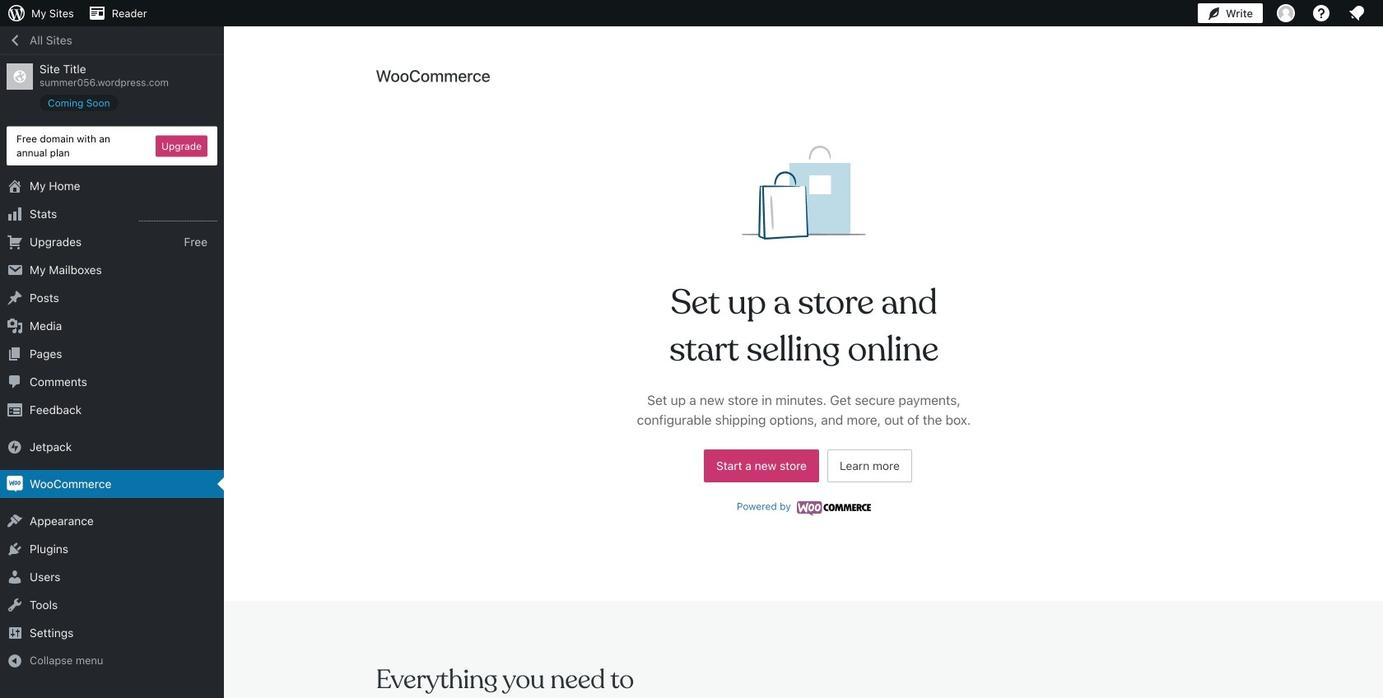 Task type: vqa. For each thing, say whether or not it's contained in the screenshot.
MANAGE YOUR SITES image
no



Task type: locate. For each thing, give the bounding box(es) containing it.
img image
[[7, 439, 23, 456], [7, 476, 23, 493]]

2 list item from the top
[[1376, 161, 1384, 239]]

1 list item from the top
[[1376, 84, 1384, 161]]

highest hourly views 0 image
[[139, 211, 217, 222]]

2 img image from the top
[[7, 476, 23, 493]]

1 vertical spatial img image
[[7, 476, 23, 493]]

help image
[[1312, 3, 1332, 23]]

list item
[[1376, 84, 1384, 161], [1376, 161, 1384, 239], [1376, 239, 1384, 300]]

3 list item from the top
[[1376, 239, 1384, 300]]

0 vertical spatial img image
[[7, 439, 23, 456]]

my profile image
[[1278, 4, 1296, 22]]

1 img image from the top
[[7, 439, 23, 456]]

manage your notifications image
[[1348, 3, 1367, 23]]



